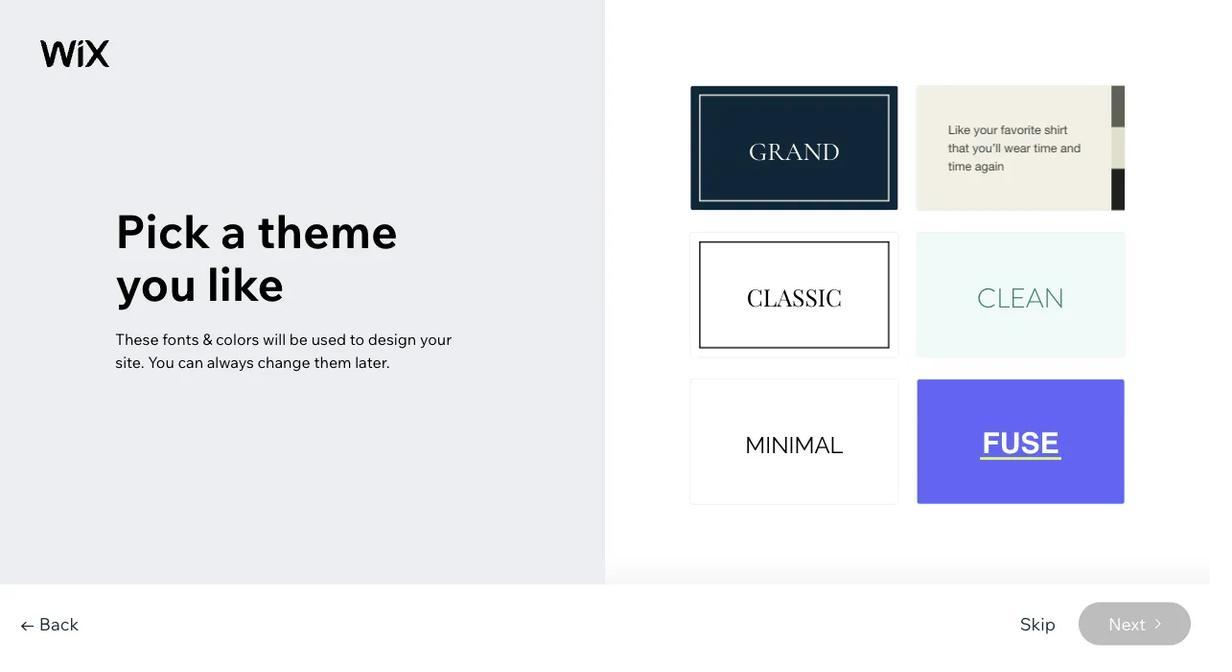 Task type: vqa. For each thing, say whether or not it's contained in the screenshot.
your
yes



Task type: describe. For each thing, give the bounding box(es) containing it.
theme
[[257, 201, 398, 259]]

wear
[[1008, 141, 1034, 155]]

like your favorite shirt that you'll wear time and time again
[[952, 123, 1085, 173]]

you
[[115, 254, 196, 312]]

them
[[314, 352, 351, 371]]

your inside these fonts & colors will be used to design your site. you can always change them later.
[[420, 329, 452, 348]]

that
[[952, 141, 973, 155]]

used
[[311, 329, 346, 348]]

your inside like your favorite shirt that you'll wear time and time again
[[978, 123, 1001, 137]]

pick a theme you like
[[115, 201, 398, 312]]

back
[[39, 613, 79, 635]]

pick
[[115, 201, 210, 259]]

&
[[202, 329, 212, 348]]

to
[[350, 329, 365, 348]]

can
[[178, 352, 203, 371]]

change
[[257, 352, 311, 371]]

later.
[[355, 352, 390, 371]]

these fonts & colors will be used to design your site. you can always change them later.
[[115, 329, 452, 371]]

colors
[[216, 329, 259, 348]]

connect your domain
[[514, 56, 650, 72]]

skip
[[1020, 613, 1056, 635]]

again
[[979, 159, 1008, 173]]

shirt
[[1048, 123, 1072, 137]]

like
[[207, 254, 284, 312]]

← back
[[19, 613, 79, 635]]



Task type: locate. For each thing, give the bounding box(es) containing it.
domain
[[601, 56, 650, 72]]

time down shirt
[[1038, 141, 1061, 155]]

0 horizontal spatial time
[[952, 159, 975, 173]]

home
[[72, 56, 114, 73]]

and
[[1064, 141, 1085, 155]]

you
[[148, 352, 174, 371]]

0 vertical spatial your
[[978, 123, 1001, 137]]

favorite
[[1005, 123, 1045, 137]]

next
[[1108, 613, 1146, 635]]

these
[[115, 329, 159, 348]]

your
[[570, 56, 598, 72]]

design
[[368, 329, 416, 348]]

site.
[[115, 352, 144, 371]]

0 vertical spatial time
[[1038, 141, 1061, 155]]

a
[[221, 201, 247, 259]]

will
[[263, 329, 286, 348]]

time down that
[[952, 159, 975, 173]]

fonts
[[162, 329, 199, 348]]

like
[[952, 123, 974, 137]]

←
[[19, 613, 35, 635]]

connect
[[514, 56, 567, 72]]

be
[[289, 329, 308, 348]]

1 horizontal spatial time
[[1038, 141, 1061, 155]]

time
[[1038, 141, 1061, 155], [952, 159, 975, 173]]

always
[[207, 352, 254, 371]]

1 horizontal spatial your
[[978, 123, 1001, 137]]

you'll
[[976, 141, 1005, 155]]

0 horizontal spatial your
[[420, 329, 452, 348]]

1 vertical spatial time
[[952, 159, 975, 173]]

your
[[978, 123, 1001, 137], [420, 329, 452, 348]]

your right design
[[420, 329, 452, 348]]

1 vertical spatial your
[[420, 329, 452, 348]]

your up you'll
[[978, 123, 1001, 137]]



